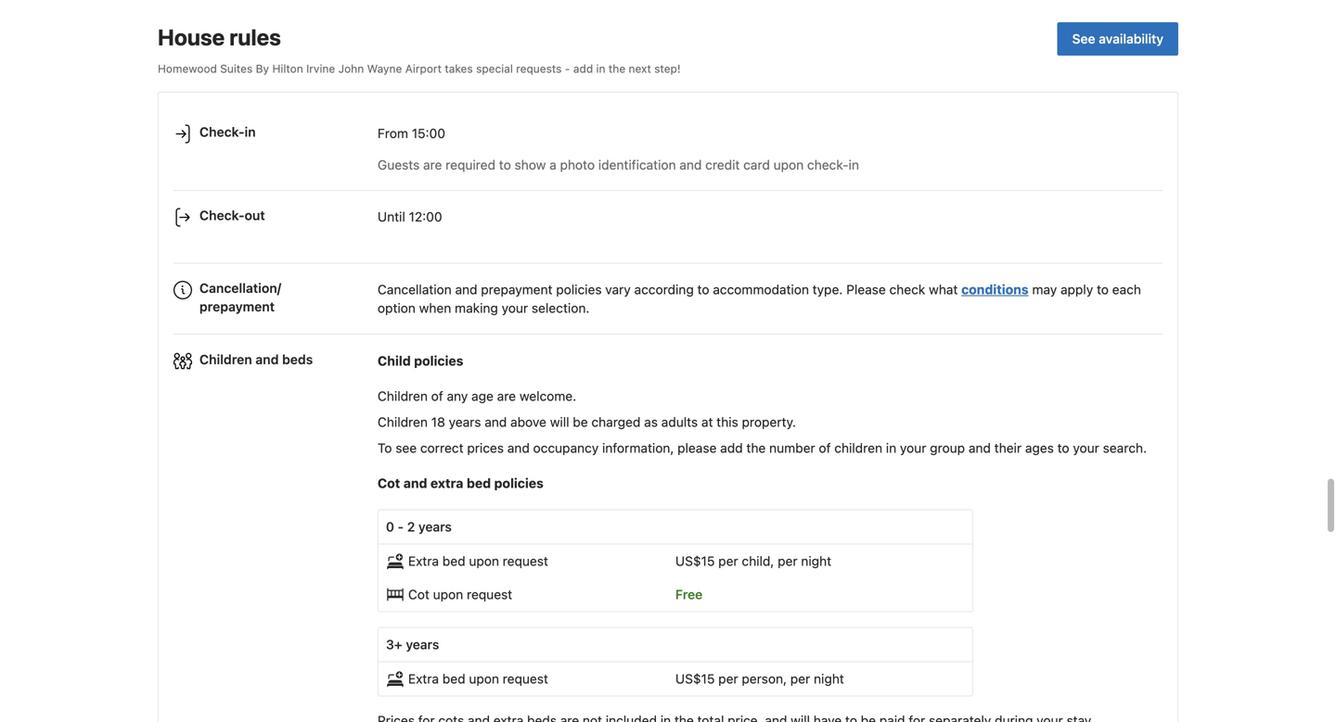 Task type: locate. For each thing, give the bounding box(es) containing it.
check- for in
[[200, 124, 245, 140]]

us$15
[[676, 554, 715, 569], [676, 672, 715, 687]]

0 vertical spatial request
[[503, 554, 548, 569]]

extra down 0 - 2 years
[[408, 554, 439, 569]]

years right 3+
[[406, 637, 439, 653]]

airport
[[405, 62, 442, 75]]

0 vertical spatial bed
[[467, 476, 491, 491]]

upon down cot upon request
[[469, 672, 499, 687]]

0 - 2 years
[[386, 520, 452, 535]]

0 vertical spatial -
[[565, 62, 570, 75]]

1 vertical spatial children
[[378, 389, 428, 404]]

1 vertical spatial policies
[[414, 353, 463, 369]]

and left the their
[[969, 441, 991, 456]]

1 vertical spatial request
[[467, 587, 512, 603]]

from 15:00
[[378, 126, 445, 141]]

extra bed upon request
[[408, 554, 548, 569], [408, 672, 548, 687]]

are
[[423, 157, 442, 173], [497, 389, 516, 404]]

children up see
[[378, 415, 428, 430]]

extra
[[408, 554, 439, 569], [408, 672, 439, 687]]

the left next
[[609, 62, 626, 75]]

check-in
[[200, 124, 256, 140]]

2 vertical spatial request
[[503, 672, 548, 687]]

us$15 up the free
[[676, 554, 715, 569]]

in for guests are required to show a photo identification and credit card upon check-in
[[849, 157, 859, 173]]

to right 'ages'
[[1058, 441, 1070, 456]]

1 vertical spatial of
[[819, 441, 831, 456]]

to left each
[[1097, 282, 1109, 298]]

of left any at the left of the page
[[431, 389, 443, 404]]

children down cancellation/ prepayment
[[200, 352, 252, 367]]

bed up cot upon request
[[442, 554, 465, 569]]

per
[[718, 554, 738, 569], [778, 554, 798, 569], [718, 672, 738, 687], [790, 672, 810, 687]]

may
[[1032, 282, 1057, 298]]

in
[[596, 62, 606, 75], [245, 124, 256, 140], [849, 157, 859, 173], [886, 441, 897, 456]]

2 us$15 from the top
[[676, 672, 715, 687]]

1 vertical spatial cot
[[408, 587, 430, 603]]

0 vertical spatial of
[[431, 389, 443, 404]]

0 horizontal spatial prepayment
[[200, 299, 275, 315]]

1 horizontal spatial add
[[720, 441, 743, 456]]

bed right extra
[[467, 476, 491, 491]]

requests
[[516, 62, 562, 75]]

1 horizontal spatial the
[[746, 441, 766, 456]]

years right 18
[[449, 415, 481, 430]]

request
[[503, 554, 548, 569], [467, 587, 512, 603], [503, 672, 548, 687]]

2 check- from the top
[[200, 208, 245, 223]]

are down 15:00
[[423, 157, 442, 173]]

from
[[378, 126, 408, 141]]

prepayment
[[481, 282, 553, 298], [200, 299, 275, 315]]

the down property.
[[746, 441, 766, 456]]

see
[[396, 441, 417, 456]]

age
[[472, 389, 494, 404]]

0 horizontal spatial your
[[502, 301, 528, 316]]

0 vertical spatial years
[[449, 415, 481, 430]]

1 vertical spatial prepayment
[[200, 299, 275, 315]]

0 vertical spatial prepayment
[[481, 282, 553, 298]]

1 check- from the top
[[200, 124, 245, 140]]

1 vertical spatial years
[[418, 520, 452, 535]]

extra
[[431, 476, 463, 491]]

1 vertical spatial add
[[720, 441, 743, 456]]

conditions link
[[961, 282, 1029, 298]]

policies up any at the left of the page
[[414, 353, 463, 369]]

and left beds
[[256, 352, 279, 367]]

extra bed upon request up cot upon request
[[408, 554, 548, 569]]

request for 3+ years
[[503, 672, 548, 687]]

cot for cot upon request
[[408, 587, 430, 603]]

1 vertical spatial night
[[814, 672, 844, 687]]

the
[[609, 62, 626, 75], [746, 441, 766, 456]]

1 horizontal spatial prepayment
[[481, 282, 553, 298]]

check-out
[[200, 208, 265, 223]]

upon
[[774, 157, 804, 173], [469, 554, 499, 569], [433, 587, 463, 603], [469, 672, 499, 687]]

0 vertical spatial extra
[[408, 554, 439, 569]]

children down "child"
[[378, 389, 428, 404]]

us$15 for us$15 per person, per night
[[676, 672, 715, 687]]

1 vertical spatial bed
[[442, 554, 465, 569]]

- left "2" at the bottom left of the page
[[398, 520, 404, 535]]

cancellation/ prepayment
[[200, 281, 281, 315]]

check-
[[200, 124, 245, 140], [200, 208, 245, 223]]

0 horizontal spatial cot
[[378, 476, 400, 491]]

are right age
[[497, 389, 516, 404]]

extra bed upon request down 3+ years
[[408, 672, 548, 687]]

check- down suites
[[200, 124, 245, 140]]

3+
[[386, 637, 402, 653]]

of right number
[[819, 441, 831, 456]]

us$15 left the "person," on the bottom right of page
[[676, 672, 715, 687]]

this
[[717, 415, 738, 430]]

2 extra bed upon request from the top
[[408, 672, 548, 687]]

extra for years
[[408, 672, 439, 687]]

0 vertical spatial check-
[[200, 124, 245, 140]]

policies down prices
[[494, 476, 544, 491]]

2
[[407, 520, 415, 535]]

1 horizontal spatial of
[[819, 441, 831, 456]]

2 extra from the top
[[408, 672, 439, 687]]

night right the "person," on the bottom right of page
[[814, 672, 844, 687]]

extra down 3+ years
[[408, 672, 439, 687]]

1 horizontal spatial your
[[900, 441, 927, 456]]

1 vertical spatial extra
[[408, 672, 439, 687]]

1 vertical spatial -
[[398, 520, 404, 535]]

1 vertical spatial us$15
[[676, 672, 715, 687]]

check- for out
[[200, 208, 245, 223]]

policies
[[556, 282, 602, 298], [414, 353, 463, 369], [494, 476, 544, 491]]

0 vertical spatial are
[[423, 157, 442, 173]]

night right child,
[[801, 554, 832, 569]]

0 vertical spatial night
[[801, 554, 832, 569]]

accommodation
[[713, 282, 809, 298]]

prepayment up making
[[481, 282, 553, 298]]

your right making
[[502, 301, 528, 316]]

0 vertical spatial children
[[200, 352, 252, 367]]

1 extra from the top
[[408, 554, 439, 569]]

0 horizontal spatial of
[[431, 389, 443, 404]]

your left group
[[900, 441, 927, 456]]

0 horizontal spatial policies
[[414, 353, 463, 369]]

bed
[[467, 476, 491, 491], [442, 554, 465, 569], [442, 672, 465, 687]]

1 horizontal spatial policies
[[494, 476, 544, 491]]

1 vertical spatial are
[[497, 389, 516, 404]]

check- up cancellation/ at the left top of page
[[200, 208, 245, 223]]

above
[[510, 415, 547, 430]]

0 horizontal spatial add
[[573, 62, 593, 75]]

1 vertical spatial the
[[746, 441, 766, 456]]

extra bed upon request for 3+ years
[[408, 672, 548, 687]]

adults
[[661, 415, 698, 430]]

may apply to each option when making your selection.
[[378, 282, 1141, 316]]

your
[[502, 301, 528, 316], [900, 441, 927, 456], [1073, 441, 1100, 456]]

ages
[[1025, 441, 1054, 456]]

as
[[644, 415, 658, 430]]

1 vertical spatial extra bed upon request
[[408, 672, 548, 687]]

information,
[[602, 441, 674, 456]]

1 extra bed upon request from the top
[[408, 554, 548, 569]]

2 horizontal spatial policies
[[556, 282, 602, 298]]

upon up 3+ years
[[433, 587, 463, 603]]

0 vertical spatial us$15
[[676, 554, 715, 569]]

per right child,
[[778, 554, 798, 569]]

policies up selection.
[[556, 282, 602, 298]]

prepayment down cancellation/ at the left top of page
[[200, 299, 275, 315]]

- right requests
[[565, 62, 570, 75]]

1 vertical spatial check-
[[200, 208, 245, 223]]

-
[[565, 62, 570, 75], [398, 520, 404, 535]]

and left extra
[[404, 476, 427, 491]]

1 us$15 from the top
[[676, 554, 715, 569]]

to
[[499, 157, 511, 173], [697, 282, 709, 298], [1097, 282, 1109, 298], [1058, 441, 1070, 456]]

add
[[573, 62, 593, 75], [720, 441, 743, 456]]

and
[[680, 157, 702, 173], [455, 282, 477, 298], [256, 352, 279, 367], [485, 415, 507, 430], [507, 441, 530, 456], [969, 441, 991, 456], [404, 476, 427, 491]]

2 vertical spatial years
[[406, 637, 439, 653]]

children and beds
[[200, 352, 313, 367]]

check-
[[807, 157, 849, 173]]

cot up 3+ years
[[408, 587, 430, 603]]

0 horizontal spatial -
[[398, 520, 404, 535]]

will
[[550, 415, 569, 430]]

request for 0 - 2 years
[[503, 554, 548, 569]]

add right requests
[[573, 62, 593, 75]]

0 horizontal spatial the
[[609, 62, 626, 75]]

out
[[245, 208, 265, 223]]

see availability button
[[1057, 22, 1178, 55]]

bed down cot upon request
[[442, 672, 465, 687]]

2 vertical spatial bed
[[442, 672, 465, 687]]

extra bed upon request for 0 - 2 years
[[408, 554, 548, 569]]

cot down to
[[378, 476, 400, 491]]

2 vertical spatial children
[[378, 415, 428, 430]]

number
[[769, 441, 815, 456]]

years right "2" at the bottom left of the page
[[418, 520, 452, 535]]

0 vertical spatial cot
[[378, 476, 400, 491]]

children for children 18 years and above will be charged as adults at this property.
[[378, 415, 428, 430]]

years
[[449, 415, 481, 430], [418, 520, 452, 535], [406, 637, 439, 653]]

until
[[378, 209, 405, 225]]

your left search.
[[1073, 441, 1100, 456]]

per left the "person," on the bottom right of page
[[718, 672, 738, 687]]

takes
[[445, 62, 473, 75]]

to right according
[[697, 282, 709, 298]]

0 vertical spatial extra bed upon request
[[408, 554, 548, 569]]

children
[[834, 441, 883, 456]]

cot
[[378, 476, 400, 491], [408, 587, 430, 603]]

extra for -
[[408, 554, 439, 569]]

children
[[200, 352, 252, 367], [378, 389, 428, 404], [378, 415, 428, 430]]

1 horizontal spatial cot
[[408, 587, 430, 603]]

add down this
[[720, 441, 743, 456]]

availability
[[1099, 31, 1164, 46]]

guests
[[378, 157, 420, 173]]

group
[[930, 441, 965, 456]]



Task type: describe. For each thing, give the bounding box(es) containing it.
beds
[[282, 352, 313, 367]]

credit
[[705, 157, 740, 173]]

us$15 per child, per night
[[676, 554, 832, 569]]

house rules
[[158, 24, 281, 50]]

each
[[1112, 282, 1141, 298]]

and down above
[[507, 441, 530, 456]]

free
[[676, 587, 703, 603]]

special
[[476, 62, 513, 75]]

and up making
[[455, 282, 477, 298]]

vary
[[605, 282, 631, 298]]

their
[[995, 441, 1022, 456]]

rules
[[229, 24, 281, 50]]

bed for 0 - 2 years
[[442, 554, 465, 569]]

1 horizontal spatial are
[[497, 389, 516, 404]]

and left credit
[[680, 157, 702, 173]]

cot for cot and extra bed policies
[[378, 476, 400, 491]]

0 vertical spatial add
[[573, 62, 593, 75]]

2 horizontal spatial your
[[1073, 441, 1100, 456]]

wayne
[[367, 62, 402, 75]]

see
[[1072, 31, 1096, 46]]

irvine
[[306, 62, 335, 75]]

homewood suites by hilton irvine john wayne airport takes special requests - add in the next step!
[[158, 62, 681, 75]]

child policies
[[378, 353, 463, 369]]

by
[[256, 62, 269, 75]]

12:00
[[409, 209, 442, 225]]

per left child,
[[718, 554, 738, 569]]

cot and extra bed policies
[[378, 476, 544, 491]]

to
[[378, 441, 392, 456]]

john
[[338, 62, 364, 75]]

15:00
[[412, 126, 445, 141]]

property.
[[742, 415, 796, 430]]

what
[[929, 282, 958, 298]]

0 horizontal spatial are
[[423, 157, 442, 173]]

apply
[[1061, 282, 1093, 298]]

any
[[447, 389, 468, 404]]

step!
[[654, 62, 681, 75]]

children for children of any age are welcome.
[[378, 389, 428, 404]]

correct
[[420, 441, 464, 456]]

night for us$15 per child, per night
[[801, 554, 832, 569]]

please
[[846, 282, 886, 298]]

in for homewood suites by hilton irvine john wayne airport takes special requests - add in the next step!
[[596, 62, 606, 75]]

2 vertical spatial policies
[[494, 476, 544, 491]]

0 vertical spatial the
[[609, 62, 626, 75]]

option
[[378, 301, 416, 316]]

be
[[573, 415, 588, 430]]

making
[[455, 301, 498, 316]]

upon right card
[[774, 157, 804, 173]]

cancellation and prepayment policies vary according to accommodation type. please check what conditions
[[378, 282, 1029, 298]]

at
[[701, 415, 713, 430]]

to see correct prices and occupancy information, please add the number of children in your group and their ages to your search.
[[378, 441, 1147, 456]]

house
[[158, 24, 225, 50]]

us$15 for us$15 per child, per night
[[676, 554, 715, 569]]

us$15 per person, per night
[[676, 672, 844, 687]]

type.
[[813, 282, 843, 298]]

search.
[[1103, 441, 1147, 456]]

to inside may apply to each option when making your selection.
[[1097, 282, 1109, 298]]

to left show
[[499, 157, 511, 173]]

conditions
[[961, 282, 1029, 298]]

cancellation
[[378, 282, 452, 298]]

required
[[446, 157, 496, 173]]

according
[[634, 282, 694, 298]]

homewood
[[158, 62, 217, 75]]

1 horizontal spatial -
[[565, 62, 570, 75]]

prepayment inside cancellation/ prepayment
[[200, 299, 275, 315]]

a
[[549, 157, 557, 173]]

please
[[678, 441, 717, 456]]

check
[[889, 282, 925, 298]]

until 12:00
[[378, 209, 442, 225]]

children for children and beds
[[200, 352, 252, 367]]

0 vertical spatial policies
[[556, 282, 602, 298]]

per right the "person," on the bottom right of page
[[790, 672, 810, 687]]

show
[[515, 157, 546, 173]]

welcome.
[[520, 389, 576, 404]]

child
[[378, 353, 411, 369]]

children 18 years and above will be charged as adults at this property.
[[378, 415, 796, 430]]

cancellation/
[[200, 281, 281, 296]]

occupancy
[[533, 441, 599, 456]]

children of any age are welcome.
[[378, 389, 576, 404]]

card
[[743, 157, 770, 173]]

0
[[386, 520, 394, 535]]

night for us$15 per person, per night
[[814, 672, 844, 687]]

charged
[[591, 415, 641, 430]]

hilton
[[272, 62, 303, 75]]

3+ years
[[386, 637, 439, 653]]

identification
[[598, 157, 676, 173]]

in for to see correct prices and occupancy information, please add the number of children in your group and their ages to your search.
[[886, 441, 897, 456]]

see availability
[[1072, 31, 1164, 46]]

cot upon request
[[408, 587, 512, 603]]

upon up cot upon request
[[469, 554, 499, 569]]

child,
[[742, 554, 774, 569]]

photo
[[560, 157, 595, 173]]

selection.
[[532, 301, 590, 316]]

person,
[[742, 672, 787, 687]]

bed for 3+ years
[[442, 672, 465, 687]]

guests are required to show a photo identification and credit card upon check-in
[[378, 157, 859, 173]]

and up prices
[[485, 415, 507, 430]]

suites
[[220, 62, 253, 75]]

your inside may apply to each option when making your selection.
[[502, 301, 528, 316]]

when
[[419, 301, 451, 316]]



Task type: vqa. For each thing, say whether or not it's contained in the screenshot.
of
yes



